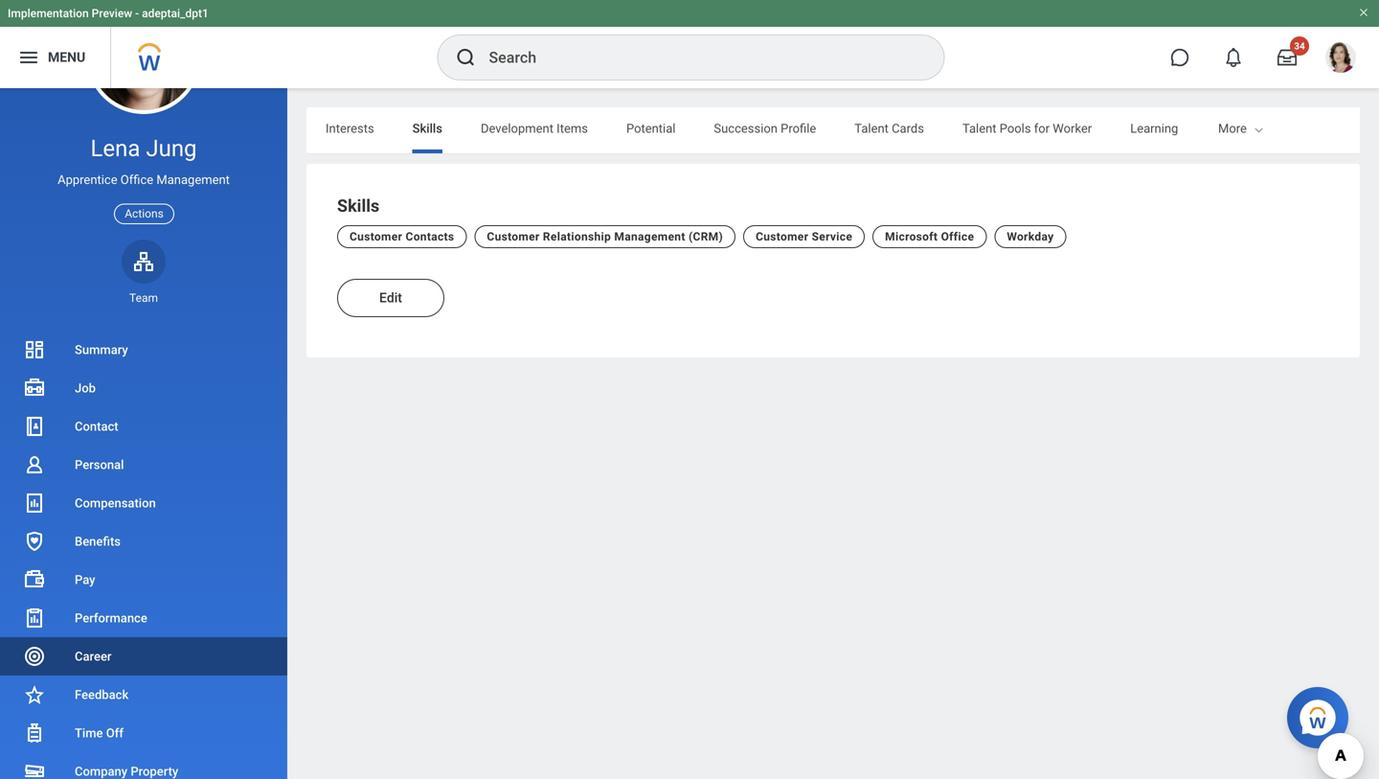 Task type: describe. For each thing, give the bounding box(es) containing it.
potential
[[627, 121, 676, 136]]

job link
[[0, 369, 287, 407]]

pools
[[1000, 121, 1032, 136]]

workday
[[1007, 230, 1055, 243]]

development
[[481, 121, 554, 136]]

customer relationship management (crm) button
[[475, 225, 736, 248]]

contact link
[[0, 407, 287, 446]]

talent cards
[[855, 121, 925, 136]]

relationship
[[543, 230, 611, 243]]

interests
[[326, 121, 374, 136]]

inbox large image
[[1278, 48, 1298, 67]]

company property
[[75, 764, 178, 779]]

feedback image
[[23, 683, 46, 706]]

management for relationship
[[615, 230, 686, 243]]

customer for customer contacts
[[350, 230, 403, 243]]

(crm)
[[689, 230, 724, 243]]

development items
[[481, 121, 588, 136]]

compensation image
[[23, 492, 46, 515]]

succession
[[714, 121, 778, 136]]

microsoft office button
[[873, 225, 987, 248]]

feedback link
[[0, 676, 287, 714]]

time off
[[75, 726, 124, 740]]

performance image
[[23, 607, 46, 630]]

company
[[75, 764, 128, 779]]

actions button
[[114, 204, 174, 224]]

time off link
[[0, 714, 287, 752]]

management for office
[[157, 173, 230, 187]]

34 button
[[1267, 36, 1310, 79]]

items
[[557, 121, 588, 136]]

off
[[106, 726, 124, 740]]

justify image
[[17, 46, 40, 69]]

time off image
[[23, 722, 46, 745]]

actions
[[125, 207, 164, 220]]

search image
[[455, 46, 478, 69]]

talent for talent pools for worker
[[963, 121, 997, 136]]

customer contacts button
[[337, 225, 467, 248]]

career
[[75, 649, 112, 664]]

0 vertical spatial skills
[[413, 121, 443, 136]]

microsoft
[[886, 230, 938, 243]]

benefits image
[[23, 530, 46, 553]]

customer service button
[[744, 225, 865, 248]]

job image
[[23, 377, 46, 400]]

notifications large image
[[1225, 48, 1244, 67]]

list containing summary
[[0, 331, 287, 779]]

implementation
[[8, 7, 89, 20]]

company property image
[[23, 760, 46, 779]]

compensation
[[75, 496, 156, 510]]

workday button
[[995, 225, 1067, 248]]

Search Workday  search field
[[489, 36, 905, 79]]

contacts
[[406, 230, 455, 243]]

menu banner
[[0, 0, 1380, 88]]

lena
[[91, 135, 140, 162]]

cards
[[892, 121, 925, 136]]

office for microsoft
[[942, 230, 975, 243]]

personal image
[[23, 453, 46, 476]]

1 vertical spatial skills
[[337, 196, 380, 216]]

summary
[[75, 343, 128, 357]]



Task type: locate. For each thing, give the bounding box(es) containing it.
adeptai_dpt1
[[142, 7, 209, 20]]

profile logan mcneil image
[[1326, 42, 1357, 77]]

skills right the interests
[[413, 121, 443, 136]]

1 vertical spatial office
[[942, 230, 975, 243]]

1 talent from the left
[[855, 121, 889, 136]]

contact image
[[23, 415, 46, 438]]

0 horizontal spatial office
[[121, 173, 153, 187]]

office down lena jung
[[121, 173, 153, 187]]

1 horizontal spatial talent
[[963, 121, 997, 136]]

succession profile
[[714, 121, 817, 136]]

certifica
[[1334, 121, 1380, 136]]

2 customer from the left
[[487, 230, 540, 243]]

0 vertical spatial office
[[121, 173, 153, 187]]

talent for talent cards
[[855, 121, 889, 136]]

skills
[[413, 121, 443, 136], [337, 196, 380, 216]]

team
[[129, 291, 158, 305]]

profile
[[781, 121, 817, 136]]

office for apprentice
[[121, 173, 153, 187]]

talent pools for worker
[[963, 121, 1093, 136]]

career image
[[23, 645, 46, 668]]

1 horizontal spatial management
[[615, 230, 686, 243]]

summary image
[[23, 338, 46, 361]]

customer for customer service
[[756, 230, 809, 243]]

customer left service
[[756, 230, 809, 243]]

customer service
[[756, 230, 853, 243]]

menu
[[48, 49, 86, 65]]

customer
[[350, 230, 403, 243], [487, 230, 540, 243], [756, 230, 809, 243]]

pay link
[[0, 561, 287, 599]]

job
[[75, 381, 96, 395]]

talent
[[855, 121, 889, 136], [963, 121, 997, 136]]

learning
[[1131, 121, 1179, 136]]

1 horizontal spatial customer
[[487, 230, 540, 243]]

view team image
[[132, 250, 155, 273]]

compensation link
[[0, 484, 287, 522]]

customer left contacts
[[350, 230, 403, 243]]

list
[[0, 331, 287, 779]]

office
[[121, 173, 153, 187], [942, 230, 975, 243]]

1 vertical spatial management
[[615, 230, 686, 243]]

benefits link
[[0, 522, 287, 561]]

management
[[157, 173, 230, 187], [615, 230, 686, 243]]

apprentice office management
[[58, 173, 230, 187]]

for
[[1035, 121, 1050, 136]]

summary link
[[0, 331, 287, 369]]

time
[[75, 726, 103, 740]]

0 horizontal spatial skills
[[337, 196, 380, 216]]

team lena jung element
[[122, 290, 166, 306]]

edit
[[380, 290, 402, 306]]

0 vertical spatial management
[[157, 173, 230, 187]]

management inside navigation pane region
[[157, 173, 230, 187]]

achievements
[[1217, 121, 1296, 136]]

office inside navigation pane region
[[121, 173, 153, 187]]

talent left pools
[[963, 121, 997, 136]]

management left (crm)
[[615, 230, 686, 243]]

close environment banner image
[[1359, 7, 1370, 18]]

customer contacts
[[350, 230, 455, 243]]

performance
[[75, 611, 147, 625]]

customer inside button
[[756, 230, 809, 243]]

management down jung
[[157, 173, 230, 187]]

preview
[[92, 7, 132, 20]]

34
[[1295, 40, 1306, 52]]

tab list containing interests
[[307, 107, 1380, 153]]

team link
[[122, 239, 166, 306]]

0 horizontal spatial customer
[[350, 230, 403, 243]]

-
[[135, 7, 139, 20]]

jung
[[146, 135, 197, 162]]

service
[[812, 230, 853, 243]]

0 horizontal spatial talent
[[855, 121, 889, 136]]

feedback
[[75, 688, 129, 702]]

2 horizontal spatial customer
[[756, 230, 809, 243]]

talent left cards
[[855, 121, 889, 136]]

worker
[[1053, 121, 1093, 136]]

tab list
[[307, 107, 1380, 153]]

management inside button
[[615, 230, 686, 243]]

contact
[[75, 419, 118, 434]]

customer left relationship
[[487, 230, 540, 243]]

1 horizontal spatial office
[[942, 230, 975, 243]]

apprentice
[[58, 173, 117, 187]]

edit button
[[337, 279, 445, 317]]

customer for customer relationship management (crm)
[[487, 230, 540, 243]]

pay image
[[23, 568, 46, 591]]

benefits
[[75, 534, 121, 549]]

1 customer from the left
[[350, 230, 403, 243]]

3 customer from the left
[[756, 230, 809, 243]]

performance link
[[0, 599, 287, 637]]

1 horizontal spatial skills
[[413, 121, 443, 136]]

property
[[131, 764, 178, 779]]

career link
[[0, 637, 287, 676]]

customer relationship management (crm)
[[487, 230, 724, 243]]

personal
[[75, 458, 124, 472]]

pay
[[75, 573, 95, 587]]

personal link
[[0, 446, 287, 484]]

navigation pane region
[[0, 0, 287, 779]]

microsoft office
[[886, 230, 975, 243]]

skills up customer contacts button
[[337, 196, 380, 216]]

implementation preview -   adeptai_dpt1
[[8, 7, 209, 20]]

menu button
[[0, 27, 110, 88]]

office right microsoft
[[942, 230, 975, 243]]

company property link
[[0, 752, 287, 779]]

2 talent from the left
[[963, 121, 997, 136]]

lena jung
[[91, 135, 197, 162]]

office inside "microsoft office" button
[[942, 230, 975, 243]]

more
[[1219, 121, 1248, 136]]

0 horizontal spatial management
[[157, 173, 230, 187]]



Task type: vqa. For each thing, say whether or not it's contained in the screenshot.
'Office' corresponding to Microsoft
yes



